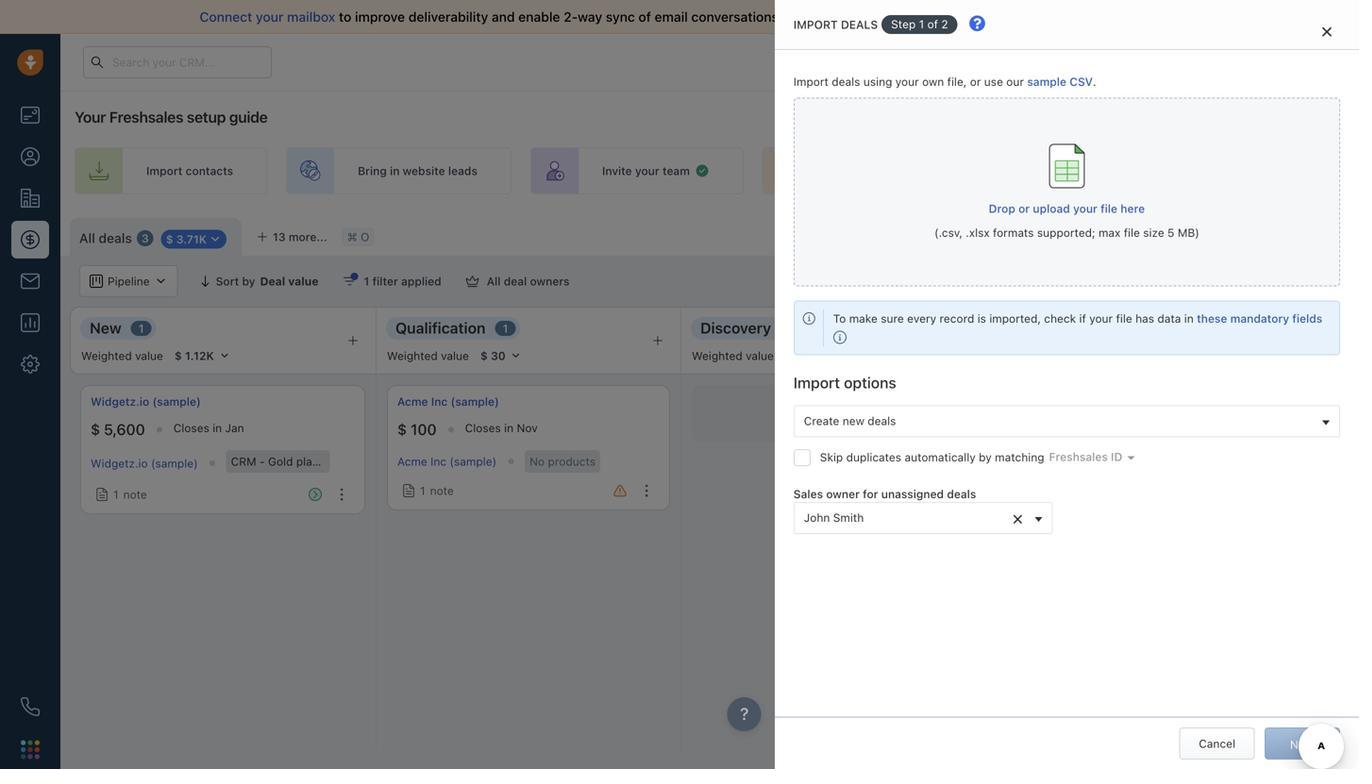 Task type: vqa. For each thing, say whether or not it's contained in the screenshot.
<span class=" ">Sales reps can use this for weekly check-ins with leads and to run renewal campaigns e.g. renewing a contract</span> icon
no



Task type: locate. For each thing, give the bounding box(es) containing it.
2 acme from the top
[[397, 455, 427, 468]]

file left here
[[1101, 202, 1118, 215]]

deal left owners
[[504, 275, 527, 288]]

0 vertical spatial acme
[[397, 395, 428, 408]]

deals down automatically
[[947, 487, 976, 501]]

13
[[273, 230, 286, 244]]

0 horizontal spatial import deals
[[794, 18, 878, 31]]

1 note
[[420, 484, 454, 497], [113, 488, 147, 501]]

1 horizontal spatial all
[[487, 275, 501, 288]]

container_wx8msf4aqz5i3rn1 image right the applied
[[466, 275, 479, 288]]

and left enable
[[492, 9, 515, 25]]

0 horizontal spatial to
[[339, 9, 352, 25]]

0 horizontal spatial closes
[[173, 421, 209, 435]]

1 right the new
[[138, 322, 144, 335]]

your inside drop or upload your file here button
[[1073, 202, 1098, 215]]

csv
[[1070, 75, 1093, 88]]

1 horizontal spatial note
[[430, 484, 454, 497]]

closes left jan
[[173, 421, 209, 435]]

every
[[907, 312, 937, 325]]

to right mailbox
[[339, 9, 352, 25]]

acme inc (sample) link down 100
[[397, 455, 497, 468]]

0 horizontal spatial freshsales
[[109, 108, 183, 126]]

1 horizontal spatial your
[[1089, 312, 1113, 325]]

so
[[947, 9, 962, 25]]

import deals left sales at the top right
[[794, 18, 878, 31]]

2 $ from the left
[[397, 421, 407, 439]]

container_wx8msf4aqz5i3rn1 image inside settings popup button
[[1040, 227, 1053, 241]]

freshsales id button
[[1045, 447, 1140, 467]]

0 vertical spatial widgetz.io (sample)
[[91, 395, 201, 408]]

your left team
[[635, 164, 660, 177]]

⌘ o
[[347, 230, 369, 243]]

fields
[[1293, 312, 1323, 325]]

.xlsx
[[966, 226, 990, 239]]

import inside button
[[1147, 227, 1184, 241]]

1 vertical spatial acme inc (sample) link
[[397, 455, 497, 468]]

1 filter applied button
[[331, 265, 454, 297]]

in left jan
[[213, 421, 222, 435]]

to left start
[[1060, 9, 1073, 25]]

1 widgetz.io (sample) link from the top
[[91, 394, 201, 410]]

1 vertical spatial import deals
[[1147, 227, 1216, 241]]

or right drop
[[1019, 202, 1030, 215]]

0 vertical spatial your
[[75, 108, 106, 126]]

container_wx8msf4aqz5i3rn1 image left new
[[794, 407, 807, 420]]

container_wx8msf4aqz5i3rn1 image down upload
[[1040, 227, 1053, 241]]

of right sync at the top
[[639, 9, 651, 25]]

owner
[[826, 487, 860, 501]]

and
[[492, 9, 515, 25], [1149, 275, 1169, 288]]

0 vertical spatial and
[[492, 9, 515, 25]]

add deal up 'search' field
[[1292, 227, 1340, 241]]

1 horizontal spatial 1 note
[[420, 484, 454, 497]]

acme inc (sample) up 100
[[397, 395, 499, 408]]

container_wx8msf4aqz5i3rn1 image
[[1040, 227, 1053, 241], [343, 275, 356, 288], [466, 275, 479, 288], [1088, 275, 1102, 288], [402, 484, 415, 497], [95, 488, 109, 501]]

your file has data in these mandatory fields
[[1089, 312, 1323, 325]]

2 closes from the left
[[465, 421, 501, 435]]

1 vertical spatial acme
[[397, 455, 427, 468]]

all left 3
[[79, 230, 95, 246]]

container_wx8msf4aqz5i3rn1 image down $ 100
[[402, 484, 415, 497]]

acme up $ 100
[[397, 395, 428, 408]]

deals right 5
[[1187, 227, 1216, 241]]

1 horizontal spatial of
[[927, 17, 938, 31]]

in left these
[[1184, 312, 1194, 325]]

⌘
[[347, 230, 358, 243]]

1 horizontal spatial 0
[[1051, 322, 1058, 335]]

$ left '3,200'
[[1286, 421, 1295, 439]]

file
[[1101, 202, 1118, 215], [1124, 226, 1140, 239], [1116, 312, 1132, 325]]

qualification
[[396, 319, 486, 337]]

1 vertical spatial container_wx8msf4aqz5i3rn1 image
[[794, 407, 807, 420]]

crm
[[231, 455, 256, 468]]

acme inc (sample) link up 100
[[397, 394, 499, 410]]

1 horizontal spatial closes
[[465, 421, 501, 435]]

record
[[940, 312, 974, 325]]

closes for $ 5,600
[[173, 421, 209, 435]]

max
[[1099, 226, 1121, 239]]

1 vertical spatial widgetz.io (sample) link
[[91, 457, 198, 470]]

freshsales id
[[1049, 450, 1123, 464]]

connect
[[200, 9, 252, 25]]

your inside × 'dialog'
[[1089, 312, 1113, 325]]

inc down 100
[[431, 455, 447, 468]]

1 vertical spatial all
[[487, 275, 501, 288]]

1 horizontal spatial add deal
[[1104, 407, 1152, 420]]

1 inside × 'dialog'
[[919, 17, 924, 31]]

file left size
[[1124, 226, 1140, 239]]

john smith
[[804, 511, 864, 524]]

2 widgetz.io from the top
[[91, 457, 148, 470]]

here
[[1121, 202, 1145, 215]]

options
[[844, 374, 896, 392]]

deals inside button
[[1187, 227, 1216, 241]]

is
[[978, 312, 986, 325]]

1 note down 100
[[420, 484, 454, 497]]

(sample) up 'closes in nov'
[[451, 395, 499, 408]]

0 vertical spatial widgetz.io (sample) link
[[91, 394, 201, 410]]

(sample) down 'closes in nov'
[[450, 455, 497, 468]]

discovery
[[700, 319, 771, 337]]

(sample) down $ 100
[[368, 455, 415, 468]]

2
[[941, 17, 948, 31]]

add left new
[[812, 407, 834, 420]]

add deal down import options
[[812, 407, 860, 420]]

widgetz.io down $ 5,600
[[91, 457, 148, 470]]

add deal up the id
[[1104, 407, 1152, 420]]

1 horizontal spatial data
[[1158, 312, 1181, 325]]

0 left to
[[788, 322, 796, 335]]

container_wx8msf4aqz5i3rn1 image right team
[[695, 163, 710, 178]]

no products
[[530, 455, 596, 468]]

acme inc (sample) down 100
[[397, 455, 497, 468]]

jan
[[225, 421, 244, 435]]

1 acme inc (sample) link from the top
[[397, 394, 499, 410]]

no
[[530, 455, 545, 468]]

add up 'search' field
[[1292, 227, 1314, 241]]

0 vertical spatial container_wx8msf4aqz5i3rn1 image
[[695, 163, 710, 178]]

1 right the step
[[919, 17, 924, 31]]

0 vertical spatial file
[[1101, 202, 1118, 215]]

setup
[[187, 108, 226, 126]]

all for deal
[[487, 275, 501, 288]]

freshsales
[[109, 108, 183, 126], [1049, 450, 1108, 464]]

add deal inside button
[[1292, 227, 1340, 241]]

1 horizontal spatial container_wx8msf4aqz5i3rn1 image
[[794, 407, 807, 420]]

create
[[804, 415, 840, 428]]

0 vertical spatial acme inc (sample) link
[[397, 394, 499, 410]]

0 horizontal spatial add
[[812, 407, 834, 420]]

deals left sales at the top right
[[841, 18, 878, 31]]

2 acme inc (sample) link from the top
[[397, 455, 497, 468]]

make
[[849, 312, 878, 325]]

2 vertical spatial file
[[1116, 312, 1132, 325]]

acme down $ 100
[[397, 455, 427, 468]]

note down 100
[[430, 484, 454, 497]]

2 horizontal spatial add
[[1292, 227, 1314, 241]]

and inside 'link'
[[1149, 275, 1169, 288]]

0 horizontal spatial and
[[492, 9, 515, 25]]

mandatory
[[1231, 312, 1289, 325]]

widgetz.io
[[91, 395, 149, 408], [91, 457, 148, 470]]

email
[[655, 9, 688, 25]]

0 horizontal spatial 1 note
[[113, 488, 147, 501]]

import deals
[[794, 18, 878, 31], [1147, 227, 1216, 241]]

inc
[[431, 395, 448, 408], [431, 455, 447, 468]]

widgetz.io (sample) up 5,600
[[91, 395, 201, 408]]

deliverability
[[409, 9, 488, 25]]

add up the id
[[1104, 407, 1125, 420]]

1 horizontal spatial or
[[1019, 202, 1030, 215]]

1 vertical spatial your
[[1089, 312, 1113, 325]]

phone image
[[21, 698, 40, 716]]

1 down all deal owners button
[[503, 322, 508, 335]]

1 widgetz.io from the top
[[91, 395, 149, 408]]

container_wx8msf4aqz5i3rn1 image left filter
[[343, 275, 356, 288]]

your
[[256, 9, 284, 25], [849, 9, 876, 25], [896, 75, 919, 88], [635, 164, 660, 177], [1073, 202, 1098, 215]]

all deal owners
[[487, 275, 570, 288]]

connect your mailbox link
[[200, 9, 339, 25]]

your for your file has data in these mandatory fields
[[1089, 312, 1113, 325]]

2-
[[564, 9, 578, 25]]

0 vertical spatial widgetz.io
[[91, 395, 149, 408]]

closes
[[173, 421, 209, 435], [465, 421, 501, 435]]

closes left nov
[[465, 421, 501, 435]]

0 vertical spatial data
[[916, 9, 943, 25]]

1 horizontal spatial and
[[1149, 275, 1169, 288]]

1 acme inc (sample) from the top
[[397, 395, 499, 408]]

start
[[1076, 9, 1106, 25]]

container_wx8msf4aqz5i3rn1 image left quotas at the right
[[1088, 275, 1102, 288]]

all
[[79, 230, 95, 246], [487, 275, 501, 288]]

in
[[390, 164, 400, 177], [1184, 312, 1194, 325], [213, 421, 222, 435], [504, 421, 514, 435]]

0 vertical spatial acme inc (sample)
[[397, 395, 499, 408]]

1 vertical spatial data
[[1158, 312, 1181, 325]]

acme
[[397, 395, 428, 408], [397, 455, 427, 468]]

0 horizontal spatial your
[[75, 108, 106, 126]]

deals
[[841, 18, 878, 31], [832, 75, 860, 88], [1187, 227, 1216, 241], [99, 230, 132, 246], [868, 415, 896, 428], [947, 487, 976, 501]]

0 horizontal spatial or
[[970, 75, 981, 88]]

file inside button
[[1101, 202, 1118, 215]]

1 down 100
[[420, 484, 425, 497]]

1 0 from the left
[[788, 322, 796, 335]]

1 left filter
[[364, 275, 369, 288]]

1 vertical spatial widgetz.io
[[91, 457, 148, 470]]

2 horizontal spatial $
[[1286, 421, 1295, 439]]

container_wx8msf4aqz5i3rn1 image inside 'quotas and forecasting' 'link'
[[1088, 275, 1102, 288]]

in for bring in website leads
[[390, 164, 400, 177]]

1 acme from the top
[[397, 395, 428, 408]]

data left so
[[916, 9, 943, 25]]

all inside button
[[487, 275, 501, 288]]

(.csv, .xlsx formats supported; max file size 5 mb)
[[935, 226, 1200, 239]]

widgetz.io up $ 5,600
[[91, 395, 149, 408]]

formats
[[993, 226, 1034, 239]]

0 horizontal spatial all
[[79, 230, 95, 246]]

1 vertical spatial or
[[1019, 202, 1030, 215]]

freshsales down the create new deals button
[[1049, 450, 1108, 464]]

your for your freshsales setup guide
[[75, 108, 106, 126]]

of left "2"
[[927, 17, 938, 31]]

in right "bring" on the left top
[[390, 164, 400, 177]]

file left has
[[1116, 312, 1132, 325]]

1 note for $ 100
[[420, 484, 454, 497]]

techcave (sam link
[[1286, 394, 1359, 410]]

or
[[970, 75, 981, 88], [1019, 202, 1030, 215]]

1 horizontal spatial $
[[397, 421, 407, 439]]

3,200
[[1299, 421, 1340, 439]]

applied
[[401, 275, 441, 288]]

owners
[[530, 275, 570, 288]]

import
[[786, 9, 828, 25], [794, 18, 838, 31], [794, 75, 829, 88], [146, 164, 183, 177], [1147, 227, 1184, 241], [794, 374, 840, 392]]

1 horizontal spatial to
[[1060, 9, 1073, 25]]

1 vertical spatial inc
[[431, 455, 447, 468]]

freshsales up import contacts link
[[109, 108, 183, 126]]

sales
[[880, 9, 912, 25]]

0 horizontal spatial $
[[91, 421, 100, 439]]

and right quotas at the right
[[1149, 275, 1169, 288]]

0 vertical spatial inc
[[431, 395, 448, 408]]

1 vertical spatial widgetz.io (sample)
[[91, 457, 198, 470]]

0 left if
[[1051, 322, 1058, 335]]

1 closes from the left
[[173, 421, 209, 435]]

import deals inside × 'dialog'
[[794, 18, 878, 31]]

inc up 100
[[431, 395, 448, 408]]

0 vertical spatial import deals
[[794, 18, 878, 31]]

of
[[639, 9, 651, 25], [927, 17, 938, 31]]

widgetz.io (sample) link down 5,600
[[91, 457, 198, 470]]

1 widgetz.io (sample) from the top
[[91, 395, 201, 408]]

import all your sales data link
[[786, 9, 947, 25]]

0 vertical spatial all
[[79, 230, 95, 246]]

close image
[[1322, 26, 1332, 37]]

deals right new
[[868, 415, 896, 428]]

closes in jan
[[173, 421, 244, 435]]

has
[[1136, 312, 1154, 325]]

or left use
[[970, 75, 981, 88]]

widgetz.io (sample) link up 5,600
[[91, 394, 201, 410]]

have
[[1027, 9, 1057, 25]]

13 more... button
[[246, 224, 338, 250]]

1 inc from the top
[[431, 395, 448, 408]]

import contacts link
[[75, 147, 267, 194]]

1 horizontal spatial import deals
[[1147, 227, 1216, 241]]

invite your team
[[602, 164, 690, 177]]

sure
[[881, 312, 904, 325]]

note down 5,600
[[123, 488, 147, 501]]

in left nov
[[504, 421, 514, 435]]

in for closes in jan
[[213, 421, 222, 435]]

1 inside button
[[364, 275, 369, 288]]

100
[[411, 421, 437, 439]]

conversations.
[[691, 9, 783, 25]]

1 vertical spatial and
[[1149, 275, 1169, 288]]

team
[[663, 164, 690, 177]]

1 vertical spatial acme inc (sample)
[[397, 455, 497, 468]]

your left mailbox
[[256, 9, 284, 25]]

2 horizontal spatial add deal
[[1292, 227, 1340, 241]]

import deals up 'quotas and forecasting' 'link'
[[1147, 227, 1216, 241]]

data right has
[[1158, 312, 1181, 325]]

2 0 from the left
[[1051, 322, 1058, 335]]

1 note down 5,600
[[113, 488, 147, 501]]

0 vertical spatial or
[[970, 75, 981, 88]]

0 for discovery
[[788, 322, 796, 335]]

deal down import options
[[837, 407, 860, 420]]

2 widgetz.io (sample) link from the top
[[91, 457, 198, 470]]

(sample) down closes in jan
[[151, 457, 198, 470]]

your up the settings
[[1073, 202, 1098, 215]]

× dialog
[[775, 0, 1359, 769]]

all left owners
[[487, 275, 501, 288]]

container_wx8msf4aqz5i3rn1 image
[[695, 163, 710, 178], [794, 407, 807, 420]]

deal
[[1317, 227, 1340, 241], [504, 275, 527, 288], [837, 407, 860, 420], [1128, 407, 1152, 420]]

Search your CRM... text field
[[83, 46, 272, 78]]

widgetz.io (sample) down 5,600
[[91, 457, 198, 470]]

john
[[804, 511, 830, 524]]

0 horizontal spatial 0
[[788, 322, 796, 335]]

0 horizontal spatial container_wx8msf4aqz5i3rn1 image
[[695, 163, 710, 178]]

$ left 100
[[397, 421, 407, 439]]

use
[[984, 75, 1003, 88]]

to
[[339, 9, 352, 25], [1060, 9, 1073, 25]]

3 $ from the left
[[1286, 421, 1295, 439]]

1 vertical spatial freshsales
[[1049, 450, 1108, 464]]

0 horizontal spatial note
[[123, 488, 147, 501]]

$ left 5,600
[[91, 421, 100, 439]]

1 $ from the left
[[91, 421, 100, 439]]

1 horizontal spatial freshsales
[[1049, 450, 1108, 464]]

2 widgetz.io (sample) from the top
[[91, 457, 198, 470]]



Task type: describe. For each thing, give the bounding box(es) containing it.
duplicates
[[846, 451, 902, 464]]

check
[[1044, 312, 1076, 325]]

container_wx8msf4aqz5i3rn1 image inside 1 filter applied button
[[343, 275, 356, 288]]

1 to from the left
[[339, 9, 352, 25]]

(.csv,
[[935, 226, 963, 239]]

settings
[[1057, 227, 1103, 241]]

unassigned
[[881, 487, 944, 501]]

your right all
[[849, 9, 876, 25]]

container_wx8msf4aqz5i3rn1 image inside all deal owners button
[[466, 275, 479, 288]]

new
[[90, 319, 121, 337]]

container_wx8msf4aqz5i3rn1 image inside the invite your team link
[[695, 163, 710, 178]]

upload
[[1033, 202, 1070, 215]]

way
[[578, 9, 602, 25]]

mb)
[[1178, 226, 1200, 239]]

deals left using
[[832, 75, 860, 88]]

5,600
[[104, 421, 145, 439]]

phone element
[[11, 688, 49, 726]]

0 vertical spatial freshsales
[[109, 108, 183, 126]]

set link
[[1272, 147, 1359, 194]]

note for $ 100
[[430, 484, 454, 497]]

website
[[403, 164, 445, 177]]

cancel
[[1199, 737, 1236, 750]]

data inside × 'dialog'
[[1158, 312, 1181, 325]]

step 1 of 2
[[891, 17, 948, 31]]

1 vertical spatial file
[[1124, 226, 1140, 239]]

$ for $ 100
[[397, 421, 407, 439]]

bring
[[358, 164, 387, 177]]

create new deals button
[[794, 406, 1340, 438]]

quotas and forecasting link
[[1088, 265, 1255, 297]]

all
[[831, 9, 845, 25]]

create new deals
[[804, 415, 896, 428]]

all deals 3
[[79, 230, 149, 246]]

set
[[1344, 164, 1359, 177]]

automatically
[[905, 451, 976, 464]]

2 to from the left
[[1060, 9, 1073, 25]]

sync
[[606, 9, 635, 25]]

improve
[[355, 9, 405, 25]]

size
[[1143, 226, 1165, 239]]

$ 5,600
[[91, 421, 145, 439]]

all for deals
[[79, 230, 95, 246]]

id
[[1111, 450, 1123, 464]]

0 horizontal spatial add deal
[[812, 407, 860, 420]]

deal up freshsales id button
[[1128, 407, 1152, 420]]

$ for $ 3,200
[[1286, 421, 1295, 439]]

quotas and forecasting
[[1106, 275, 1237, 288]]

own
[[922, 75, 944, 88]]

13 more...
[[273, 230, 327, 244]]

1 filter applied
[[364, 275, 441, 288]]

scratch.
[[1142, 9, 1193, 25]]

by
[[979, 451, 992, 464]]

freshworks switcher image
[[21, 740, 40, 759]]

contacts
[[186, 164, 233, 177]]

nov
[[517, 421, 538, 435]]

bring in website leads link
[[286, 147, 512, 194]]

import deals button
[[1122, 218, 1225, 250]]

mailbox
[[287, 9, 335, 25]]

negotiation
[[1284, 319, 1359, 337]]

deal up 'search' field
[[1317, 227, 1340, 241]]

of inside × 'dialog'
[[927, 17, 938, 31]]

all deals link
[[79, 229, 132, 248]]

5
[[1168, 226, 1175, 239]]

settings button
[[1030, 218, 1112, 250]]

in for closes in nov
[[504, 421, 514, 435]]

crm - gold plan monthly (sample)
[[231, 455, 415, 468]]

your left 'own' in the top of the page
[[896, 75, 919, 88]]

techcave (sam
[[1286, 395, 1359, 408]]

imported,
[[990, 312, 1041, 325]]

closes in nov
[[465, 421, 538, 435]]

these
[[1197, 312, 1227, 325]]

from
[[1109, 9, 1138, 25]]

0 horizontal spatial of
[[639, 9, 651, 25]]

for
[[863, 487, 878, 501]]

deals inside button
[[868, 415, 896, 428]]

drop
[[989, 202, 1016, 215]]

supported;
[[1037, 226, 1096, 239]]

more...
[[289, 230, 327, 244]]

invite your team link
[[530, 147, 744, 194]]

or inside button
[[1019, 202, 1030, 215]]

monthly
[[322, 455, 365, 468]]

$ for $ 5,600
[[91, 421, 100, 439]]

bring in website leads
[[358, 164, 478, 177]]

add deal button
[[1267, 218, 1350, 250]]

smith
[[833, 511, 864, 524]]

sales owner for unassigned deals
[[794, 487, 976, 501]]

Search field
[[1257, 265, 1352, 297]]

2 inc from the top
[[431, 455, 447, 468]]

closes for $ 100
[[465, 421, 501, 435]]

new
[[843, 415, 865, 428]]

don't
[[991, 9, 1024, 25]]

file,
[[947, 75, 967, 88]]

your freshsales setup guide
[[75, 108, 268, 126]]

1 down $ 5,600
[[113, 488, 119, 501]]

matching
[[995, 451, 1045, 464]]

0 for demo
[[1051, 322, 1058, 335]]

1 horizontal spatial add
[[1104, 407, 1125, 420]]

add inside button
[[1292, 227, 1314, 241]]

$ 100
[[397, 421, 437, 439]]

3
[[141, 232, 149, 245]]

deals left 3
[[99, 230, 132, 246]]

note for $ 5,600
[[123, 488, 147, 501]]

$ 3,200
[[1286, 421, 1340, 439]]

plan
[[296, 455, 319, 468]]

your inside the invite your team link
[[635, 164, 660, 177]]

sales
[[794, 487, 823, 501]]

0 horizontal spatial data
[[916, 9, 943, 25]]

skip
[[820, 451, 843, 464]]

import deals inside button
[[1147, 227, 1216, 241]]

2 acme inc (sample) from the top
[[397, 455, 497, 468]]

container_wx8msf4aqz5i3rn1 image down $ 5,600
[[95, 488, 109, 501]]

step
[[891, 17, 916, 31]]

in inside × 'dialog'
[[1184, 312, 1194, 325]]

1 note for $ 5,600
[[113, 488, 147, 501]]

products
[[548, 455, 596, 468]]

to
[[833, 312, 846, 325]]

techcave
[[1286, 395, 1337, 408]]

demo
[[992, 319, 1034, 337]]

freshsales inside button
[[1049, 450, 1108, 464]]

(sample) up closes in jan
[[152, 395, 201, 408]]

our
[[1007, 75, 1024, 88]]

these mandatory fields link
[[1197, 312, 1323, 325]]



